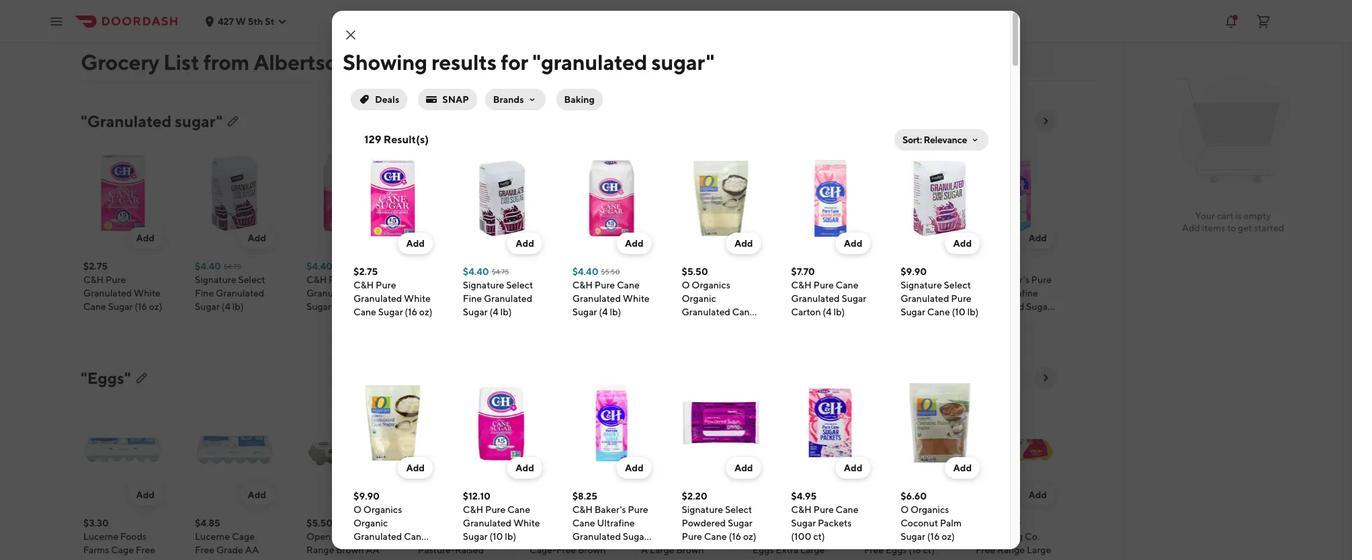 Task type: describe. For each thing, give the bounding box(es) containing it.
eggs inside $3.30 lucerne foods farms cage free large eggs (12 ct)
[[110, 558, 131, 560]]

deals
[[375, 94, 400, 105]]

(4 inside $8.25 c&h baker's pure cane ultrafine granulated sugar (4 lb)
[[573, 545, 582, 555]]

free inside the $8.80 eggland's best cage-free brown eggs large (18 ct)
[[557, 545, 576, 555]]

style
[[239, 44, 260, 55]]

relevance
[[924, 134, 967, 145]]

albertsons
[[254, 49, 360, 75]]

european
[[195, 44, 237, 55]]

$8.80 land o'lakes unsalted butter sticks (4 ct)
[[307, 4, 375, 55]]

brown for ct)
[[676, 545, 704, 555]]

$5.50 challenge butter unsalted whipped butter (8 oz)
[[976, 4, 1050, 69]]

empty
[[1244, 210, 1272, 221]]

$4.85
[[195, 518, 220, 528]]

c&h pure cane granulated white sugar (10 lb) image
[[463, 383, 542, 463]]

pure inside $12.10 c&h pure cane granulated white sugar (10 lb)
[[485, 504, 506, 515]]

get
[[1238, 223, 1253, 233]]

sort: relevance
[[903, 134, 967, 145]]

granulated inside $12.10 c&h pure cane granulated white sugar (10 lb)
[[463, 518, 512, 528]]

grade for $4.85 lucerne cage free grade aa large white eg
[[216, 545, 243, 555]]

coconut
[[901, 518, 939, 528]]

oz) inside $9.90 o organics organic granulated cane sugar (64 oz)
[[397, 545, 410, 555]]

butter inside $4.95 $7.15 kerrygold grass- fed pure irish unsalted butter (8 oz)
[[459, 44, 486, 55]]

cage-
[[530, 545, 557, 555]]

1 vertical spatial sugar"
[[175, 112, 223, 130]]

0 horizontal spatial $2.75
[[83, 261, 108, 272]]

eggs inside lucerne white eggs extra large (12 ct)
[[753, 545, 774, 555]]

st
[[265, 16, 275, 27]]

pure inside c&h baker's pure cane ultrafine granulated sugar (4 lb)
[[1032, 274, 1052, 285]]

aa inside $4.85 lucerne cage free grade aa large white eg
[[245, 545, 259, 555]]

c&h inside $12.10 c&h pure cane granulated white sugar (10 lb)
[[463, 504, 483, 515]]

to
[[1228, 223, 1237, 233]]

unsalted inside $8.80 land o'lakes unsalted butter sticks (4 ct)
[[307, 31, 345, 42]]

unsalted inside the $8.80 land o'lakes butter unsalted (1 lb)
[[671, 31, 709, 42]]

granulated inside o organics organic granulated cane sugar (64 oz)
[[753, 301, 802, 312]]

lucerne white eggs extra large (12 ct)
[[753, 531, 825, 560]]

ct) inside $7.70 happy egg co. free range large brown eggs (12 ct)
[[1043, 558, 1055, 560]]

(100
[[792, 531, 812, 542]]

a inside o organics grade a large brown eggs (12 ct)
[[641, 545, 648, 555]]

$9.90 for the signature select granulated pure sugar cane (10 lb) image
[[901, 266, 927, 277]]

happy
[[976, 531, 1004, 542]]

foods inside $3.30 lucerne foods farms cage free large eggs (12 ct)
[[120, 531, 147, 542]]

$12.10
[[463, 491, 491, 502]]

lb) inside c&h baker's pure cane ultrafine granulated sugar (4 lb)
[[987, 315, 998, 325]]

next image
[[1041, 372, 1051, 383]]

all
[[974, 372, 984, 383]]

signature inside $2.20 signature select powdered sugar pure cane (16 oz)
[[682, 504, 723, 515]]

powdered
[[682, 518, 726, 528]]

0 vertical spatial sugar"
[[652, 49, 715, 75]]

0 horizontal spatial $9.90 signature select granulated pure sugar cane (10 lb)
[[641, 261, 720, 312]]

egg
[[1006, 531, 1023, 542]]

1 horizontal spatial $9.90 signature select granulated pure sugar cane (10 lb)
[[901, 266, 979, 317]]

sugar inside $2.20 signature select powdered sugar pure cane (16 oz)
[[728, 518, 753, 528]]

1 horizontal spatial (32
[[709, 320, 723, 331]]

result(s)
[[384, 133, 429, 146]]

granulated inside c&h pure cane granulated white sugar (10 lb)
[[865, 288, 913, 299]]

open menu image
[[48, 13, 65, 29]]

(18 inside 'lucerne xl cage free eggs (18 ct)'
[[909, 545, 922, 555]]

white inside c&h pure cane granulated white sugar (10 lb)
[[915, 288, 942, 299]]

previous image
[[1014, 116, 1025, 126]]

free inside $7.70 happy egg co. free range large brown eggs (12 ct)
[[976, 545, 996, 555]]

sugar inside c&h pure cane granulated white sugar (10 lb)
[[865, 301, 889, 312]]

1 horizontal spatial carton
[[792, 307, 821, 317]]

pasture-
[[418, 545, 455, 555]]

(64 inside o organics organic granulated cane sugar (64 oz)
[[780, 315, 794, 325]]

notification bell image
[[1224, 13, 1240, 29]]

(8 inside $4.95 $7.15 kerrygold grass- fed pure irish unsalted butter (8 oz)
[[488, 44, 497, 55]]

c&h pure granulated white cane sugar (16 oz) image
[[354, 159, 433, 238]]

vital farms pasture-raised grade a lar
[[418, 531, 484, 560]]

1 horizontal spatial $4.75
[[492, 268, 509, 276]]

sweet
[[83, 31, 110, 42]]

your
[[1196, 210, 1215, 221]]

organic inside o organics organic granulated cane sugar (64 oz)
[[753, 288, 787, 299]]

free inside $5.50 open nature free range brown aa large eggs (12 ct)
[[365, 531, 384, 542]]

granulated inside c&h baker's pure cane ultrafine granulated sugar (4 lb)
[[976, 301, 1025, 312]]

butter inside 'challenge butter unsalted european style (8 oz)'
[[241, 17, 268, 28]]

open
[[307, 531, 331, 542]]

o organics organic granulated cane sugar (64 oz)
[[753, 274, 826, 325]]

o inside $6.60 o organics coconut palm sugar (16 oz)
[[901, 504, 909, 515]]

ct) inside lucerne white eggs extra large (12 ct)
[[767, 558, 779, 560]]

o organics grade a large brown eggs (12 ct)
[[641, 531, 719, 560]]

co.
[[1025, 531, 1040, 542]]

o inside o organics organic granulated cane sugar (64 oz)
[[753, 274, 761, 285]]

from
[[203, 49, 250, 75]]

eggs inside $5.50 open nature free range brown aa large eggs (12 ct)
[[333, 558, 354, 560]]

baking
[[564, 94, 595, 105]]

1 horizontal spatial $7.70 c&h pure cane granulated sugar carton (4 lb)
[[792, 266, 867, 317]]

$4.95 $7.15 kerrygold pure irish unsalted butter (8 oz)
[[530, 4, 594, 55]]

0 horizontal spatial $4.75
[[224, 262, 241, 270]]

427
[[218, 16, 234, 27]]

challenge butter unsalted european style (8 oz)
[[195, 17, 271, 69]]

brown for eggs
[[336, 545, 364, 555]]

$4.95 inside $4.40 $4.95 lucerne foods sweet cream butter unsalted (16 oz)
[[112, 5, 130, 13]]

0 horizontal spatial $4.40 $5.50 c&h pure cane granulated white sugar (4 lb)
[[307, 261, 384, 312]]

$7.15 for kerrygold pure irish unsalted butter (8 oz)
[[558, 5, 573, 13]]

c&h inside $4.95 c&h pure cane sugar packets (100 ct)
[[792, 504, 812, 515]]

best
[[573, 531, 593, 542]]

select inside $2.20 signature select powdered sugar pure cane (16 oz)
[[725, 504, 752, 515]]

$8.80 inside the $7.15 $8.80
[[889, 5, 908, 13]]

$9.90 for o organics organic granulated cane sugar (64 oz) image
[[354, 491, 380, 502]]

oz) inside '$4.95 $7.15 kerrygold pure irish unsalted butter (8 oz)'
[[570, 44, 583, 55]]

c&h inside c&h pure cane granulated white sugar (10 lb)
[[865, 274, 885, 285]]

$2.20
[[682, 491, 708, 502]]

raised
[[455, 545, 484, 555]]

whipped
[[976, 44, 1017, 55]]

sort:
[[903, 134, 922, 145]]

oz) inside $5.50 challenge butter unsalted whipped butter (8 oz)
[[987, 58, 1000, 69]]

ct) inside $5.50 open nature free range brown aa large eggs (12 ct)
[[370, 558, 382, 560]]

(16 inside $4.40 $4.95 lucerne foods sweet cream butter unsalted (16 oz)
[[83, 58, 96, 69]]

extra
[[776, 545, 799, 555]]

(8 inside $5.50 challenge butter unsalted whipped butter (8 oz)
[[976, 58, 985, 69]]

baker's inside $8.25 c&h baker's pure cane ultrafine granulated sugar (4 lb)
[[595, 504, 626, 515]]

your cart is empty add items to get started
[[1182, 210, 1285, 233]]

sugar inside c&h baker's pure cane ultrafine granulated sugar (4 lb)
[[1027, 301, 1051, 312]]

c&h pure cane granulated white sugar (10 lb)
[[865, 274, 942, 312]]

sticks
[[307, 44, 332, 55]]

(4 inside c&h baker's pure cane ultrafine granulated sugar (4 lb)
[[976, 315, 985, 325]]

items
[[1203, 223, 1226, 233]]

427 w 5th st
[[218, 16, 275, 27]]

large inside o organics grade a large brown eggs (12 ct)
[[650, 545, 675, 555]]

ct) inside o organics grade a large brown eggs (12 ct)
[[678, 558, 690, 560]]

427 w 5th st button
[[204, 16, 288, 27]]

for
[[501, 49, 528, 75]]

challenge inside $5.50 challenge butter unsalted whipped butter (8 oz)
[[976, 17, 1020, 28]]

$8.80 land o'lakes butter unsalted (1 lb)
[[641, 4, 718, 55]]

$7.70 happy egg co. free range large brown eggs (12 ct)
[[976, 519, 1055, 560]]

vital
[[418, 531, 438, 542]]

brown for (18
[[578, 545, 606, 555]]

$4.95 for cane
[[792, 491, 817, 502]]

lb) inside $12.10 c&h pure cane granulated white sugar (10 lb)
[[505, 531, 517, 542]]

"granulated sugar"
[[81, 112, 223, 130]]

$3.30
[[83, 518, 109, 528]]

pure inside '$4.95 $7.15 kerrygold pure irish unsalted butter (8 oz)'
[[574, 17, 594, 28]]

organics inside $9.90 o organics organic granulated cane sugar (64 oz)
[[364, 504, 402, 515]]

land for land o'lakes butter unsalted (1 lb)
[[641, 17, 663, 28]]

129 result(s)
[[364, 133, 429, 146]]

w
[[236, 16, 246, 27]]

1 horizontal spatial $5.50 o organics organic granulated cane sugar (32 oz)
[[682, 266, 755, 331]]

white inside lucerne white eggs extra large (12 ct)
[[790, 531, 817, 542]]

$4.95 c&h pure cane sugar packets (100 ct)
[[792, 491, 859, 542]]

o organics organic granulated cane sugar (32 oz) image
[[682, 159, 761, 238]]

$2.20 signature select powdered sugar pure cane (16 oz)
[[682, 491, 757, 542]]

showing results for "granulated sugar"
[[343, 49, 715, 75]]

cage for (18
[[915, 531, 938, 542]]

lucerne xl cage free eggs (18 ct)
[[865, 531, 938, 555]]

see all
[[956, 372, 984, 383]]

unsalted inside $4.95 $7.15 kerrygold grass- fed pure irish unsalted butter (8 oz)
[[418, 44, 457, 55]]

$6.60 o organics coconut palm sugar (16 oz)
[[901, 491, 962, 542]]

oz) inside $6.60 o organics coconut palm sugar (16 oz)
[[942, 531, 955, 542]]

0 horizontal spatial carton
[[530, 301, 559, 312]]

$5.50 inside $5.50 open nature free range brown aa large eggs (12 ct)
[[307, 518, 333, 528]]

$4.95 for grass-
[[418, 4, 444, 15]]

cage inside $3.30 lucerne foods farms cage free large eggs (12 ct)
[[111, 545, 134, 555]]

(18 inside the $8.80 eggland's best cage-free brown eggs large (18 ct)
[[579, 558, 592, 560]]

previous image
[[1014, 372, 1025, 383]]

free inside $4.85 lucerne cage free grade aa large white eg
[[195, 545, 215, 555]]

2 horizontal spatial update list image
[[376, 56, 386, 67]]

5th
[[248, 16, 263, 27]]

ct) inside $3.30 lucerne foods farms cage free large eggs (12 ct)
[[147, 558, 158, 560]]

$7.15 for kerrygold grass- fed pure irish unsalted butter (8 oz)
[[446, 5, 462, 13]]

lb) inside c&h pure cane granulated white sugar (10 lb)
[[907, 301, 918, 312]]

"granulated
[[81, 112, 172, 130]]

(10 inside c&h pure cane granulated white sugar (10 lb)
[[891, 301, 905, 312]]

0 horizontal spatial $7.70
[[530, 261, 554, 272]]

$8.25
[[573, 491, 598, 502]]

grocery list from albertsons
[[81, 49, 360, 75]]

white inside $4.85 lucerne cage free grade aa large white eg
[[221, 558, 248, 560]]

$7.15 $8.80
[[865, 4, 908, 15]]

snap
[[443, 94, 469, 105]]

grass-
[[462, 17, 490, 28]]

organics inside o organics organic granulated cane sugar (64 oz)
[[763, 274, 802, 285]]

$9.90 o organics organic granulated cane sugar (64 oz)
[[354, 491, 427, 555]]

$8.25 c&h baker's pure cane ultrafine granulated sugar (4 lb)
[[573, 491, 649, 555]]

o inside $9.90 o organics organic granulated cane sugar (64 oz)
[[354, 504, 362, 515]]

palm
[[940, 518, 962, 528]]

lucerne inside lucerne white eggs extra large (12 ct)
[[753, 531, 788, 542]]

"eggs"
[[81, 368, 131, 387]]

farms inside vital farms pasture-raised grade a lar
[[440, 531, 466, 542]]

fed
[[418, 31, 435, 42]]

c&h baker's pure cane ultrafine granulated sugar (4 lb)
[[976, 274, 1052, 325]]

packets
[[818, 518, 852, 528]]

large inside the $8.80 eggland's best cage-free brown eggs large (18 ct)
[[553, 558, 577, 560]]

(1
[[711, 31, 718, 42]]

signature select fine granulated sugar (4 lb) image
[[463, 159, 542, 238]]

1 horizontal spatial $4.40 $4.75 signature select fine granulated sugar (4 lb)
[[463, 266, 533, 317]]

cane inside $2.20 signature select powdered sugar pure cane (16 oz)
[[704, 531, 727, 542]]



Task type: locate. For each thing, give the bounding box(es) containing it.
$4.95 for pure
[[530, 4, 555, 15]]

0 horizontal spatial farms
[[83, 545, 109, 555]]

brown down nature
[[336, 545, 364, 555]]

xl
[[902, 531, 914, 542]]

$5.50 inside $5.50 challenge butter unsalted whipped butter (8 oz)
[[976, 4, 1003, 15]]

1 vertical spatial farms
[[83, 545, 109, 555]]

$2.75
[[83, 261, 108, 272], [354, 266, 378, 277]]

oz)
[[570, 44, 583, 55], [98, 58, 111, 69], [195, 58, 208, 69], [418, 58, 431, 69], [987, 58, 1000, 69], [149, 301, 162, 312], [419, 307, 433, 317], [461, 315, 474, 325], [796, 315, 809, 325], [724, 320, 738, 331], [744, 531, 757, 542], [942, 531, 955, 542], [397, 545, 410, 555]]

1 horizontal spatial irish
[[530, 31, 548, 42]]

sugar" down list
[[175, 112, 223, 130]]

oz) inside $4.40 $4.95 lucerne foods sweet cream butter unsalted (16 oz)
[[98, 58, 111, 69]]

4 (12 from the left
[[753, 558, 765, 560]]

farms down $3.30
[[83, 545, 109, 555]]

1 horizontal spatial challenge
[[976, 17, 1020, 28]]

kerrygold for unsalted
[[530, 17, 572, 28]]

1 horizontal spatial $2.75
[[354, 266, 378, 277]]

1 horizontal spatial (18
[[909, 545, 922, 555]]

grade down "powdered"
[[692, 531, 719, 542]]

organics
[[428, 274, 467, 285], [763, 274, 802, 285], [692, 280, 731, 290], [364, 504, 402, 515], [911, 504, 950, 515], [651, 531, 690, 542]]

list
[[163, 49, 199, 75]]

0 vertical spatial ultrafine
[[1001, 288, 1039, 299]]

1 vertical spatial foods
[[120, 531, 147, 542]]

kerrygold inside $4.95 $7.15 kerrygold grass- fed pure irish unsalted butter (8 oz)
[[418, 17, 460, 28]]

$4.40 inside $4.40 $4.95 lucerne foods sweet cream butter unsalted (16 oz)
[[83, 4, 110, 15]]

brown down happy
[[976, 558, 1004, 560]]

add inside your cart is empty add items to get started
[[1182, 223, 1201, 233]]

1 o'lakes from the left
[[330, 17, 365, 28]]

challenge up european
[[195, 17, 239, 28]]

kerrygold for pure
[[418, 17, 460, 28]]

3 (12 from the left
[[664, 558, 677, 560]]

pure
[[574, 17, 594, 28], [437, 31, 457, 42], [106, 274, 126, 285], [329, 274, 349, 285], [552, 274, 572, 285], [887, 274, 907, 285], [1032, 274, 1052, 285], [376, 280, 396, 290], [595, 280, 615, 290], [814, 280, 834, 290], [692, 288, 712, 299], [952, 293, 972, 304], [485, 504, 506, 515], [628, 504, 649, 515], [814, 504, 834, 515], [682, 531, 702, 542]]

0 horizontal spatial o'lakes
[[330, 17, 365, 28]]

0 horizontal spatial (18
[[579, 558, 592, 560]]

(18 down best
[[579, 558, 592, 560]]

0 horizontal spatial $9.90
[[354, 491, 380, 502]]

grocery
[[81, 49, 159, 75]]

oz) inside $4.95 $7.15 kerrygold grass- fed pure irish unsalted butter (8 oz)
[[418, 58, 431, 69]]

(8 down whipped at the top of the page
[[976, 58, 985, 69]]

oz) inside o organics organic granulated cane sugar (64 oz)
[[796, 315, 809, 325]]

(64 inside $9.90 o organics organic granulated cane sugar (64 oz)
[[380, 545, 395, 555]]

2 horizontal spatial cage
[[915, 531, 938, 542]]

2 horizontal spatial grade
[[692, 531, 719, 542]]

$5.50 open nature free range brown aa large eggs (12 ct)
[[307, 518, 384, 560]]

butter
[[241, 17, 268, 28], [1022, 17, 1050, 28], [347, 31, 375, 42], [641, 31, 669, 42], [83, 44, 111, 55], [459, 44, 486, 55], [530, 44, 557, 55], [1018, 44, 1046, 55]]

0 vertical spatial a
[[641, 545, 648, 555]]

Search Albertsons search field
[[795, 54, 1046, 69]]

$7.15 for $7.15
[[781, 5, 796, 13]]

brown down "powdered"
[[676, 545, 704, 555]]

large down "(100"
[[801, 545, 825, 555]]

foods inside $4.40 $4.95 lucerne foods sweet cream butter unsalted (16 oz)
[[120, 17, 147, 28]]

cream
[[112, 31, 141, 42]]

0 horizontal spatial land
[[307, 17, 328, 28]]

1 land from the left
[[307, 17, 328, 28]]

irish inside '$4.95 $7.15 kerrygold pure irish unsalted butter (8 oz)'
[[530, 31, 548, 42]]

o organics coconut palm sugar (16 oz) image
[[901, 383, 980, 463]]

$8.80 for $8.80 land o'lakes unsalted butter sticks (4 ct)
[[307, 4, 333, 15]]

aa
[[245, 545, 259, 555], [366, 545, 380, 555]]

kerrygold up showing results for "granulated sugar"
[[530, 17, 572, 28]]

$6.60
[[901, 491, 927, 502]]

(16 inside $6.60 o organics coconut palm sugar (16 oz)
[[928, 531, 940, 542]]

cane
[[351, 274, 374, 285], [574, 274, 597, 285], [909, 274, 932, 285], [617, 280, 640, 290], [836, 280, 859, 290], [976, 288, 999, 299], [83, 301, 106, 312], [469, 301, 492, 312], [668, 301, 691, 312], [803, 301, 826, 312], [354, 307, 376, 317], [733, 307, 755, 317], [928, 307, 950, 317], [508, 504, 531, 515], [836, 504, 859, 515], [573, 518, 595, 528], [404, 531, 427, 542], [704, 531, 727, 542]]

(12
[[133, 558, 145, 560], [356, 558, 368, 560], [664, 558, 677, 560], [753, 558, 765, 560], [1029, 558, 1041, 560]]

cane inside o organics organic granulated cane sugar (64 oz)
[[803, 301, 826, 312]]

1 range from the left
[[307, 545, 334, 555]]

(8 right for
[[559, 44, 568, 55]]

large
[[650, 545, 675, 555], [801, 545, 825, 555], [1027, 545, 1052, 555], [83, 558, 108, 560], [195, 558, 219, 560], [307, 558, 331, 560], [553, 558, 577, 560]]

"granulated
[[533, 49, 648, 75]]

$8.80 for $8.80 eggland's best cage-free brown eggs large (18 ct)
[[530, 518, 556, 528]]

unsalted down fed
[[418, 44, 457, 55]]

update list image left delete list icon
[[376, 56, 386, 67]]

c&h inside c&h baker's pure cane ultrafine granulated sugar (4 lb)
[[976, 274, 997, 285]]

c&h pure cane granulated white sugar (4 lb) image
[[573, 159, 652, 238]]

129
[[364, 133, 382, 146]]

2 irish from the left
[[530, 31, 548, 42]]

aa inside $5.50 open nature free range brown aa large eggs (12 ct)
[[366, 545, 380, 555]]

0 horizontal spatial $5.50 o organics organic granulated cane sugar (32 oz)
[[418, 261, 492, 325]]

(16
[[83, 58, 96, 69], [135, 301, 147, 312], [405, 307, 418, 317], [729, 531, 742, 542], [928, 531, 940, 542]]

c&h inside $8.25 c&h baker's pure cane ultrafine granulated sugar (4 lb)
[[573, 504, 593, 515]]

large down cage- on the left bottom
[[553, 558, 577, 560]]

large down open
[[307, 558, 331, 560]]

farms up raised
[[440, 531, 466, 542]]

0 horizontal spatial irish
[[459, 31, 477, 42]]

lucerne
[[83, 17, 119, 28], [83, 531, 119, 542], [195, 531, 230, 542], [753, 531, 788, 542], [865, 531, 900, 542]]

1 horizontal spatial aa
[[366, 545, 380, 555]]

(64
[[780, 315, 794, 325], [380, 545, 395, 555]]

irish down 'grass-'
[[459, 31, 477, 42]]

1 horizontal spatial (64
[[780, 315, 794, 325]]

large inside $3.30 lucerne foods farms cage free large eggs (12 ct)
[[83, 558, 108, 560]]

ct) inside 'lucerne xl cage free eggs (18 ct)'
[[923, 545, 935, 555]]

2 aa from the left
[[366, 545, 380, 555]]

(8 inside 'challenge butter unsalted european style (8 oz)'
[[262, 44, 271, 55]]

2 foods from the top
[[120, 531, 147, 542]]

organic
[[418, 288, 453, 299], [753, 288, 787, 299], [682, 293, 717, 304], [354, 518, 388, 528]]

butter inside '$4.95 $7.15 kerrygold pure irish unsalted butter (8 oz)'
[[530, 44, 557, 55]]

cage inside 'lucerne xl cage free eggs (18 ct)'
[[915, 531, 938, 542]]

challenge up whipped at the top of the page
[[976, 17, 1020, 28]]

1 aa from the left
[[245, 545, 259, 555]]

$4.95 $7.15
[[753, 4, 796, 15]]

update list image for "eggs"
[[136, 372, 147, 383]]

5 (12 from the left
[[1029, 558, 1041, 560]]

range down open
[[307, 545, 334, 555]]

0 horizontal spatial a
[[447, 558, 454, 560]]

1 kerrygold from the left
[[418, 17, 460, 28]]

(12 inside $3.30 lucerne foods farms cage free large eggs (12 ct)
[[133, 558, 145, 560]]

0 horizontal spatial kerrygold
[[418, 17, 460, 28]]

ct)
[[345, 44, 356, 55], [814, 531, 825, 542], [923, 545, 935, 555], [147, 558, 158, 560], [370, 558, 382, 560], [593, 558, 605, 560], [678, 558, 690, 560], [767, 558, 779, 560], [1043, 558, 1055, 560]]

0 horizontal spatial (64
[[380, 545, 395, 555]]

started
[[1255, 223, 1285, 233]]

brown inside $5.50 open nature free range brown aa large eggs (12 ct)
[[336, 545, 364, 555]]

0 vertical spatial (64
[[780, 315, 794, 325]]

see
[[956, 372, 972, 383]]

foods
[[120, 17, 147, 28], [120, 531, 147, 542]]

0 vertical spatial update list image
[[376, 56, 386, 67]]

grade down $4.85
[[216, 545, 243, 555]]

lucerne up sweet
[[83, 17, 119, 28]]

unsalted left the (1
[[671, 31, 709, 42]]

lb)
[[641, 44, 653, 55], [232, 301, 244, 312], [344, 301, 355, 312], [572, 301, 584, 312], [708, 301, 720, 312], [907, 301, 918, 312], [501, 307, 512, 317], [610, 307, 621, 317], [834, 307, 845, 317], [968, 307, 979, 317], [987, 315, 998, 325], [505, 531, 517, 542], [583, 545, 595, 555]]

1 challenge from the left
[[195, 17, 239, 28]]

unsalted down 'cream'
[[113, 44, 151, 55]]

grade inside $4.85 lucerne cage free grade aa large white eg
[[216, 545, 243, 555]]

next image
[[1041, 116, 1051, 126]]

2 challenge from the left
[[976, 17, 1020, 28]]

large inside $7.70 happy egg co. free range large brown eggs (12 ct)
[[1027, 545, 1052, 555]]

add button
[[128, 227, 163, 249], [128, 227, 163, 249], [240, 227, 274, 249], [240, 227, 274, 249], [351, 227, 386, 249], [351, 227, 386, 249], [463, 227, 498, 249], [463, 227, 498, 249], [574, 227, 609, 249], [574, 227, 609, 249], [686, 227, 721, 249], [686, 227, 721, 249], [798, 227, 832, 249], [798, 227, 832, 249], [909, 227, 944, 249], [909, 227, 944, 249], [1021, 227, 1056, 249], [1021, 227, 1056, 249], [398, 233, 433, 254], [398, 233, 433, 254], [508, 233, 542, 254], [508, 233, 542, 254], [617, 233, 652, 254], [617, 233, 652, 254], [727, 233, 761, 254], [727, 233, 761, 254], [836, 233, 871, 254], [836, 233, 871, 254], [946, 233, 980, 254], [946, 233, 980, 254], [398, 457, 433, 479], [398, 457, 433, 479], [508, 457, 542, 479], [508, 457, 542, 479], [617, 457, 652, 479], [617, 457, 652, 479], [727, 457, 761, 479], [727, 457, 761, 479], [836, 457, 871, 479], [836, 457, 871, 479], [946, 457, 980, 479], [946, 457, 980, 479], [128, 484, 163, 506], [128, 484, 163, 506], [240, 484, 274, 506], [240, 484, 274, 506], [351, 484, 386, 506], [351, 484, 386, 506], [463, 484, 498, 506], [463, 484, 498, 506], [574, 484, 609, 506], [574, 484, 609, 506], [686, 484, 721, 506], [686, 484, 721, 506], [798, 484, 832, 506], [798, 484, 832, 506], [909, 484, 944, 506], [909, 484, 944, 506], [1021, 484, 1056, 506], [1021, 484, 1056, 506]]

unsalted up european
[[195, 31, 234, 42]]

baking button
[[554, 86, 606, 113], [556, 89, 603, 110]]

sugar inside $4.95 c&h pure cane sugar packets (100 ct)
[[792, 518, 816, 528]]

lucerne down $4.85
[[195, 531, 230, 542]]

0 horizontal spatial $4.40 $4.75 signature select fine granulated sugar (4 lb)
[[195, 261, 265, 312]]

(8 left for
[[488, 44, 497, 55]]

cane inside $9.90 o organics organic granulated cane sugar (64 oz)
[[404, 531, 427, 542]]

(12 inside $7.70 happy egg co. free range large brown eggs (12 ct)
[[1029, 558, 1041, 560]]

brown
[[336, 545, 364, 555], [578, 545, 606, 555], [676, 545, 704, 555], [976, 558, 1004, 560]]

0 items, open order cart image
[[1256, 13, 1272, 29]]

grade down pasture-
[[418, 558, 445, 560]]

brands button
[[485, 89, 546, 110]]

kerrygold up fed
[[418, 17, 460, 28]]

1 horizontal spatial range
[[998, 545, 1025, 555]]

o'lakes for butter
[[330, 17, 365, 28]]

1 horizontal spatial $2.75 c&h pure granulated white cane sugar (16 oz)
[[354, 266, 433, 317]]

land for land o'lakes unsalted butter sticks (4 ct)
[[307, 17, 328, 28]]

$5.50
[[976, 4, 1003, 15], [418, 261, 445, 272], [335, 262, 354, 270], [682, 266, 708, 277], [601, 268, 620, 276], [307, 518, 333, 528]]

large inside lucerne white eggs extra large (12 ct)
[[801, 545, 825, 555]]

ct) inside the $8.80 eggland's best cage-free brown eggs large (18 ct)
[[593, 558, 605, 560]]

ultrafine inside c&h baker's pure cane ultrafine granulated sugar (4 lb)
[[1001, 288, 1039, 299]]

(10
[[693, 301, 706, 312], [891, 301, 905, 312], [952, 307, 966, 317], [490, 531, 503, 542]]

cage for aa
[[232, 531, 255, 542]]

update list image
[[376, 56, 386, 67], [228, 116, 239, 126], [136, 372, 147, 383]]

$8.80
[[307, 4, 333, 15], [641, 4, 668, 15], [889, 5, 908, 13], [530, 518, 556, 528]]

sugar inside $12.10 c&h pure cane granulated white sugar (10 lb)
[[463, 531, 488, 542]]

2 o'lakes from the left
[[665, 17, 700, 28]]

2 range from the left
[[998, 545, 1025, 555]]

1 vertical spatial (64
[[380, 545, 395, 555]]

1 vertical spatial (18
[[579, 558, 592, 560]]

brown down best
[[578, 545, 606, 555]]

lucerne up extra on the right of the page
[[753, 531, 788, 542]]

1 foods from the top
[[120, 17, 147, 28]]

large right $8.25 c&h baker's pure cane ultrafine granulated sugar (4 lb)
[[650, 545, 675, 555]]

0 vertical spatial foods
[[120, 17, 147, 28]]

is
[[1236, 210, 1242, 221]]

2 horizontal spatial $9.90
[[901, 266, 927, 277]]

$4.95 inside '$4.95 $7.15 kerrygold pure irish unsalted butter (8 oz)'
[[530, 4, 555, 15]]

(18 down xl
[[909, 545, 922, 555]]

organic inside $9.90 o organics organic granulated cane sugar (64 oz)
[[354, 518, 388, 528]]

a inside vital farms pasture-raised grade a lar
[[447, 558, 454, 560]]

0 horizontal spatial range
[[307, 545, 334, 555]]

range down egg
[[998, 545, 1025, 555]]

cane inside c&h baker's pure cane ultrafine granulated sugar (4 lb)
[[976, 288, 999, 299]]

$7.70 inside $7.70 happy egg co. free range large brown eggs (12 ct)
[[1005, 519, 1022, 527]]

delete list image
[[405, 56, 416, 67]]

$4.40 $4.75 signature select fine granulated sugar (4 lb)
[[195, 261, 265, 312], [463, 266, 533, 317]]

eggs inside 'lucerne xl cage free eggs (18 ct)'
[[886, 545, 907, 555]]

o organics organic granulated cane sugar (64 oz) image
[[354, 383, 433, 463]]

1 vertical spatial baker's
[[595, 504, 626, 515]]

butter inside $4.40 $4.95 lucerne foods sweet cream butter unsalted (16 oz)
[[83, 44, 111, 55]]

lucerne inside $3.30 lucerne foods farms cage free large eggs (12 ct)
[[83, 531, 119, 542]]

large down $4.85
[[195, 558, 219, 560]]

c&h baker's pure cane ultrafine granulated sugar (4 lb) image
[[573, 383, 652, 463]]

1 horizontal spatial a
[[641, 545, 648, 555]]

ct) inside $8.80 land o'lakes unsalted butter sticks (4 ct)
[[345, 44, 356, 55]]

brown inside o organics grade a large brown eggs (12 ct)
[[676, 545, 704, 555]]

1 vertical spatial a
[[447, 558, 454, 560]]

1 (12 from the left
[[133, 558, 145, 560]]

0 horizontal spatial fine
[[195, 288, 214, 299]]

sort: relevance button
[[895, 129, 989, 151]]

unsalted inside '$4.95 $7.15 kerrygold pure irish unsalted butter (8 oz)'
[[550, 31, 588, 42]]

pure inside c&h pure cane granulated white sugar (10 lb)
[[887, 274, 907, 285]]

$7.15
[[865, 4, 886, 15], [446, 5, 462, 13], [558, 5, 573, 13], [781, 5, 796, 13]]

a
[[641, 545, 648, 555], [447, 558, 454, 560]]

0 horizontal spatial update list image
[[136, 372, 147, 383]]

o'lakes for unsalted
[[665, 17, 700, 28]]

free inside 'lucerne xl cage free eggs (18 ct)'
[[865, 545, 884, 555]]

$12.10 c&h pure cane granulated white sugar (10 lb)
[[463, 491, 540, 542]]

pure inside $4.95 c&h pure cane sugar packets (100 ct)
[[814, 504, 834, 515]]

sugar inside $8.25 c&h baker's pure cane ultrafine granulated sugar (4 lb)
[[623, 531, 648, 542]]

1 horizontal spatial cage
[[232, 531, 255, 542]]

empty retail cart image
[[1170, 67, 1297, 194]]

(10 inside $12.10 c&h pure cane granulated white sugar (10 lb)
[[490, 531, 503, 542]]

brown inside $7.70 happy egg co. free range large brown eggs (12 ct)
[[976, 558, 1004, 560]]

brands
[[493, 94, 524, 105]]

1 horizontal spatial farms
[[440, 531, 466, 542]]

0 horizontal spatial $7.70 c&h pure cane granulated sugar carton (4 lb)
[[530, 261, 605, 312]]

signature select granulated pure sugar cane (10 lb) image
[[901, 159, 980, 238]]

c&h pure cane sugar packets (100 ct) image
[[792, 383, 871, 463]]

large down $3.30
[[83, 558, 108, 560]]

cage
[[232, 531, 255, 542], [915, 531, 938, 542], [111, 545, 134, 555]]

update list image down 'from'
[[228, 116, 239, 126]]

0 vertical spatial grade
[[692, 531, 719, 542]]

large down co.
[[1027, 545, 1052, 555]]

cane inside $4.95 c&h pure cane sugar packets (100 ct)
[[836, 504, 859, 515]]

sugar"
[[652, 49, 715, 75], [175, 112, 223, 130]]

1 horizontal spatial kerrygold
[[530, 17, 572, 28]]

0 vertical spatial (18
[[909, 545, 922, 555]]

c&h pure cane granulated sugar carton (4 lb) image
[[792, 159, 871, 238]]

free
[[365, 531, 384, 542], [136, 545, 155, 555], [195, 545, 215, 555], [557, 545, 576, 555], [865, 545, 884, 555], [976, 545, 996, 555]]

1 vertical spatial grade
[[216, 545, 243, 555]]

unsalted inside $5.50 challenge butter unsalted whipped butter (8 oz)
[[976, 31, 1015, 42]]

eggs inside o organics grade a large brown eggs (12 ct)
[[641, 558, 663, 560]]

2 kerrygold from the left
[[530, 17, 572, 28]]

0 horizontal spatial cage
[[111, 545, 134, 555]]

$7.70 c&h pure cane granulated sugar carton (4 lb)
[[530, 261, 605, 312], [792, 266, 867, 317]]

(12 inside $5.50 open nature free range brown aa large eggs (12 ct)
[[356, 558, 368, 560]]

organics inside o organics grade a large brown eggs (12 ct)
[[651, 531, 690, 542]]

grade inside o organics grade a large brown eggs (12 ct)
[[692, 531, 719, 542]]

(12 inside lucerne white eggs extra large (12 ct)
[[753, 558, 765, 560]]

ultrafine inside $8.25 c&h baker's pure cane ultrafine granulated sugar (4 lb)
[[597, 518, 635, 528]]

1 horizontal spatial $4.40 $5.50 c&h pure cane granulated white sugar (4 lb)
[[573, 266, 650, 317]]

2 vertical spatial grade
[[418, 558, 445, 560]]

lucerne inside $4.85 lucerne cage free grade aa large white eg
[[195, 531, 230, 542]]

unsalted up sticks
[[307, 31, 345, 42]]

0 horizontal spatial (32
[[445, 315, 459, 325]]

land inside the $8.80 land o'lakes butter unsalted (1 lb)
[[641, 17, 663, 28]]

kerrygold
[[418, 17, 460, 28], [530, 17, 572, 28]]

1 horizontal spatial sugar"
[[652, 49, 715, 75]]

cane inside $8.25 c&h baker's pure cane ultrafine granulated sugar (4 lb)
[[573, 518, 595, 528]]

0 horizontal spatial ultrafine
[[597, 518, 635, 528]]

2 horizontal spatial $7.70
[[1005, 519, 1022, 527]]

1 horizontal spatial baker's
[[998, 274, 1030, 285]]

(32
[[445, 315, 459, 325], [709, 320, 723, 331]]

1 horizontal spatial land
[[641, 17, 663, 28]]

1 vertical spatial update list image
[[228, 116, 239, 126]]

white inside $12.10 c&h pure cane granulated white sugar (10 lb)
[[514, 518, 540, 528]]

0 horizontal spatial baker's
[[595, 504, 626, 515]]

close showing results for "granulated sugar" image
[[343, 27, 359, 43]]

0 horizontal spatial aa
[[245, 545, 259, 555]]

2 vertical spatial update list image
[[136, 372, 147, 383]]

1 horizontal spatial $7.70
[[792, 266, 815, 277]]

$7.70
[[530, 261, 554, 272], [792, 266, 815, 277], [1005, 519, 1022, 527]]

baker's
[[998, 274, 1030, 285], [595, 504, 626, 515]]

oz) inside $2.20 signature select powdered sugar pure cane (16 oz)
[[744, 531, 757, 542]]

irish up showing results for "granulated sugar"
[[530, 31, 548, 42]]

o'lakes
[[330, 17, 365, 28], [665, 17, 700, 28]]

lucerne down $3.30
[[83, 531, 119, 542]]

0 horizontal spatial challenge
[[195, 17, 239, 28]]

(8 inside '$4.95 $7.15 kerrygold pure irish unsalted butter (8 oz)'
[[559, 44, 568, 55]]

sugar inside o organics organic granulated cane sugar (64 oz)
[[753, 315, 778, 325]]

update list image for "granulated sugar"
[[228, 116, 239, 126]]

lucerne inside $4.40 $4.95 lucerne foods sweet cream butter unsalted (16 oz)
[[83, 17, 119, 28]]

(4
[[334, 44, 343, 55], [222, 301, 231, 312], [333, 301, 342, 312], [561, 301, 570, 312], [490, 307, 499, 317], [599, 307, 608, 317], [823, 307, 832, 317], [976, 315, 985, 325], [573, 545, 582, 555]]

0 horizontal spatial grade
[[216, 545, 243, 555]]

eggland's
[[530, 531, 572, 542]]

lucerne left xl
[[865, 531, 900, 542]]

see all button
[[948, 367, 992, 389]]

1 horizontal spatial ultrafine
[[1001, 288, 1039, 299]]

(8 right style
[[262, 44, 271, 55]]

0 vertical spatial farms
[[440, 531, 466, 542]]

butter inside the $8.80 land o'lakes butter unsalted (1 lb)
[[641, 31, 669, 42]]

1 horizontal spatial $9.90
[[641, 261, 668, 272]]

1 horizontal spatial fine
[[463, 293, 482, 304]]

results
[[432, 49, 497, 75]]

update list image right the "eggs"
[[136, 372, 147, 383]]

$8.80 for $8.80 land o'lakes butter unsalted (1 lb)
[[641, 4, 668, 15]]

grade for vital farms pasture-raised grade a lar
[[418, 558, 445, 560]]

sugar" down the (1
[[652, 49, 715, 75]]

$3.30 lucerne foods farms cage free large eggs (12 ct)
[[83, 518, 158, 560]]

2 (12 from the left
[[356, 558, 368, 560]]

1 horizontal spatial update list image
[[228, 116, 239, 126]]

carton
[[530, 301, 559, 312], [792, 307, 821, 317]]

1 vertical spatial ultrafine
[[597, 518, 635, 528]]

sugar
[[580, 288, 605, 299], [842, 293, 867, 304], [108, 301, 133, 312], [195, 301, 220, 312], [307, 301, 331, 312], [641, 301, 666, 312], [865, 301, 889, 312], [1027, 301, 1051, 312], [378, 307, 403, 317], [463, 307, 488, 317], [573, 307, 597, 317], [901, 307, 926, 317], [418, 315, 443, 325], [753, 315, 778, 325], [682, 320, 707, 331], [728, 518, 753, 528], [792, 518, 816, 528], [463, 531, 488, 542], [623, 531, 648, 542], [901, 531, 926, 542], [354, 545, 378, 555]]

1 horizontal spatial o'lakes
[[665, 17, 700, 28]]

deals button
[[348, 86, 410, 113], [351, 89, 408, 110]]

c&h
[[83, 274, 104, 285], [307, 274, 327, 285], [530, 274, 550, 285], [865, 274, 885, 285], [976, 274, 997, 285], [354, 280, 374, 290], [573, 280, 593, 290], [792, 280, 812, 290], [463, 504, 483, 515], [573, 504, 593, 515], [792, 504, 812, 515]]

0 vertical spatial baker's
[[998, 274, 1030, 285]]

lb) inside the $8.80 land o'lakes butter unsalted (1 lb)
[[641, 44, 653, 55]]

pure inside $2.20 signature select powdered sugar pure cane (16 oz)
[[682, 531, 702, 542]]

$4.85 lucerne cage free grade aa large white eg
[[195, 518, 271, 560]]

$4.95 inside $4.95 c&h pure cane sugar packets (100 ct)
[[792, 491, 817, 502]]

unsalted up whipped at the top of the page
[[976, 31, 1015, 42]]

unsalted inside 'challenge butter unsalted european style (8 oz)'
[[195, 31, 234, 42]]

0 horizontal spatial sugar"
[[175, 112, 223, 130]]

irish
[[459, 31, 477, 42], [530, 31, 548, 42]]

challenge inside 'challenge butter unsalted european style (8 oz)'
[[195, 17, 239, 28]]

1 irish from the left
[[459, 31, 477, 42]]

unsalted up the "granulated
[[550, 31, 588, 42]]

signature select powdered sugar pure cane (16 oz) image
[[682, 383, 761, 463]]

o inside o organics grade a large brown eggs (12 ct)
[[641, 531, 649, 542]]

2 land from the left
[[641, 17, 663, 28]]

pure inside $8.25 c&h baker's pure cane ultrafine granulated sugar (4 lb)
[[628, 504, 649, 515]]

$5.50 o organics organic granulated cane sugar (32 oz)
[[418, 261, 492, 325], [682, 266, 755, 331]]

(18
[[909, 545, 922, 555], [579, 558, 592, 560]]

$4.40
[[83, 4, 110, 15], [195, 261, 221, 272], [307, 261, 333, 272], [463, 266, 489, 277], [573, 266, 599, 277]]

granulated inside $9.90 o organics organic granulated cane sugar (64 oz)
[[354, 531, 402, 542]]

$4.40 $4.95 lucerne foods sweet cream butter unsalted (16 oz)
[[83, 4, 151, 69]]

nature
[[333, 531, 363, 542]]

1 horizontal spatial grade
[[418, 558, 445, 560]]

$4.95 $7.15 kerrygold grass- fed pure irish unsalted butter (8 oz)
[[418, 4, 497, 69]]

showing
[[343, 49, 427, 75]]

0 horizontal spatial $2.75 c&h pure granulated white cane sugar (16 oz)
[[83, 261, 162, 312]]



Task type: vqa. For each thing, say whether or not it's contained in the screenshot.


